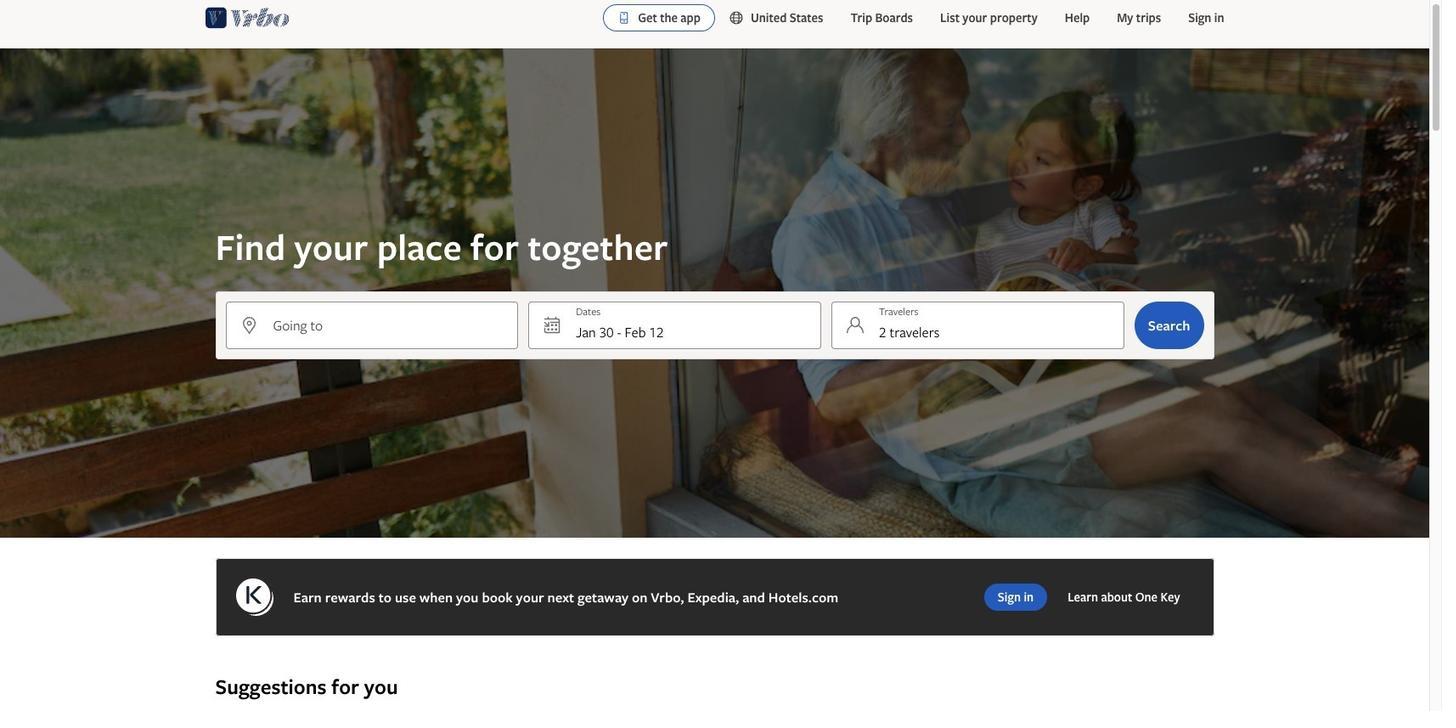 Task type: locate. For each thing, give the bounding box(es) containing it.
small image
[[729, 10, 751, 25]]

main content
[[0, 48, 1430, 711]]



Task type: describe. For each thing, give the bounding box(es) containing it.
wizard region
[[0, 48, 1430, 538]]

recently viewed region
[[205, 647, 1225, 674]]

vrbo logo image
[[205, 4, 289, 31]]

download the app button image
[[618, 11, 631, 25]]



Task type: vqa. For each thing, say whether or not it's contained in the screenshot.
the leftmost your
no



